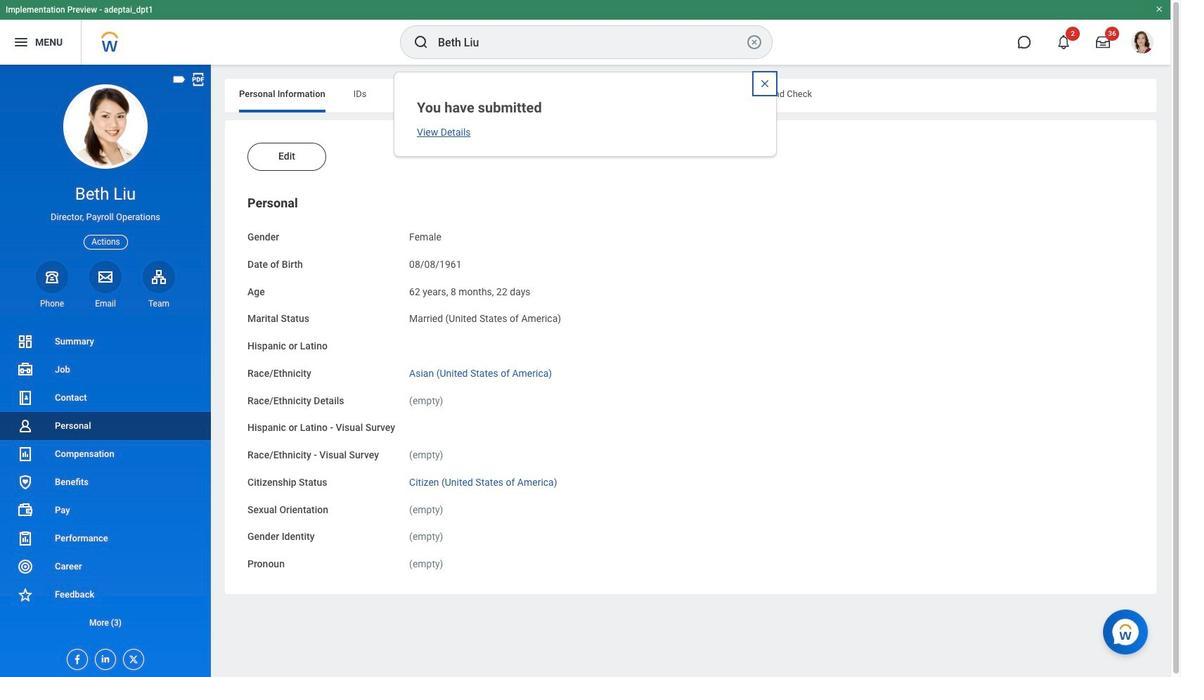 Task type: describe. For each thing, give the bounding box(es) containing it.
feedback image
[[17, 587, 34, 604]]

notifications large image
[[1057, 35, 1071, 49]]

tag image
[[172, 72, 187, 87]]

compensation image
[[17, 446, 34, 463]]

summary image
[[17, 333, 34, 350]]

contact image
[[17, 390, 34, 407]]

x circle image
[[746, 34, 763, 51]]

female element
[[409, 229, 442, 243]]

phone image
[[42, 269, 62, 285]]

team beth liu element
[[143, 298, 175, 309]]

search image
[[413, 34, 430, 51]]

personal image
[[17, 418, 34, 435]]

performance image
[[17, 530, 34, 547]]

inbox large image
[[1097, 35, 1111, 49]]

navigation pane region
[[0, 65, 211, 677]]



Task type: locate. For each thing, give the bounding box(es) containing it.
justify image
[[13, 34, 30, 51]]

email beth liu element
[[89, 298, 122, 309]]

career image
[[17, 559, 34, 575]]

profile logan mcneil image
[[1132, 31, 1154, 56]]

close environment banner image
[[1156, 5, 1164, 13]]

mail image
[[97, 269, 114, 285]]

tab list
[[225, 79, 1157, 113]]

close image
[[760, 78, 771, 89]]

group
[[248, 195, 1135, 572]]

list
[[0, 328, 211, 637]]

view printable version (pdf) image
[[191, 72, 206, 87]]

linkedin image
[[96, 650, 111, 665]]

dialog
[[394, 72, 777, 157]]

phone beth liu element
[[36, 298, 68, 309]]

view team image
[[151, 269, 167, 285]]

facebook image
[[68, 650, 83, 665]]

job image
[[17, 362, 34, 378]]

x image
[[124, 650, 139, 665]]

Search Workday  search field
[[438, 27, 744, 58]]

pay image
[[17, 502, 34, 519]]

benefits image
[[17, 474, 34, 491]]

banner
[[0, 0, 1171, 65]]



Task type: vqa. For each thing, say whether or not it's contained in the screenshot.
text box in Item List element
no



